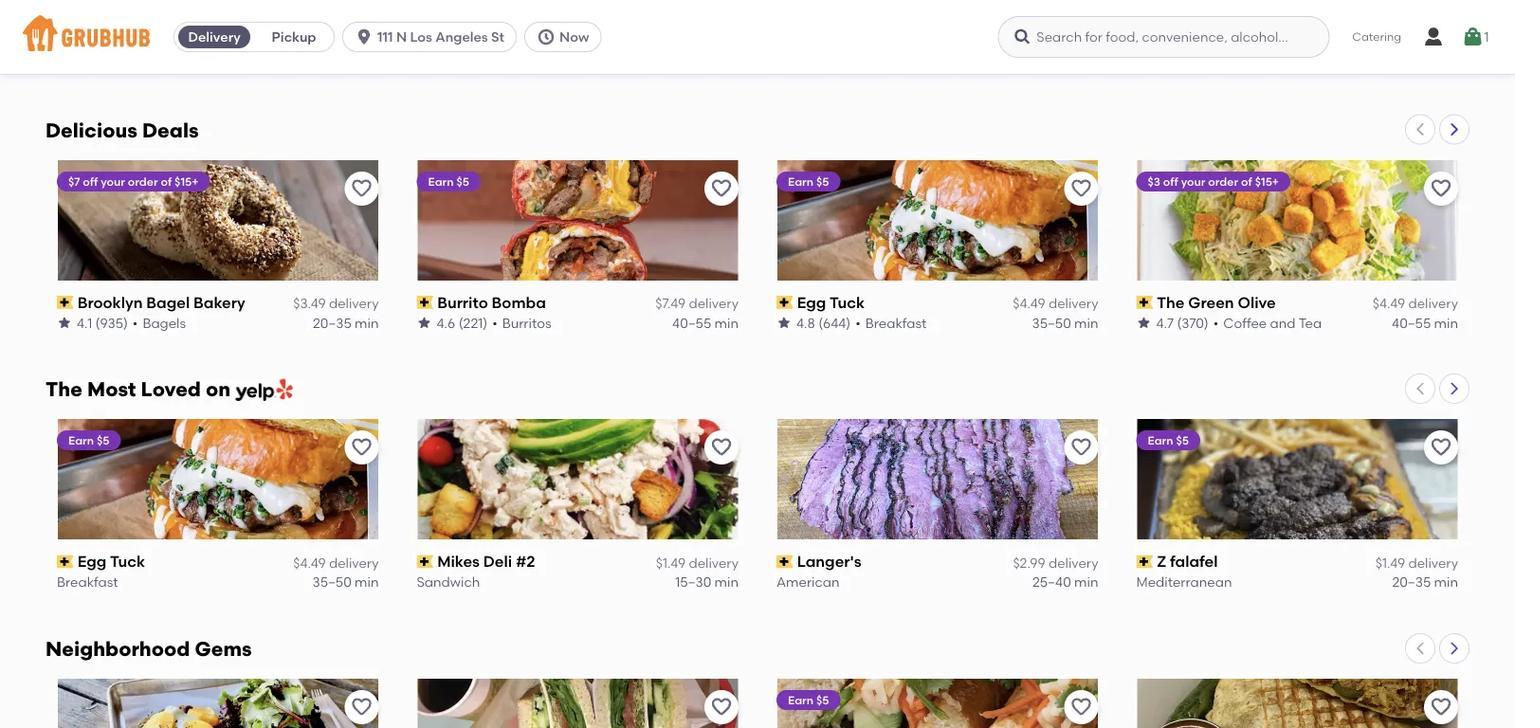 Task type: vqa. For each thing, say whether or not it's contained in the screenshot.


Task type: describe. For each thing, give the bounding box(es) containing it.
jist cafe logo image
[[46, 679, 390, 728]]

delivery
[[188, 29, 241, 45]]

z falafel logo image
[[1137, 419, 1458, 540]]

20–35 for $1.99 delivery
[[1393, 55, 1431, 71]]

25–40 min
[[1033, 574, 1099, 590]]

save this restaurant image for monte carlo cafe logo
[[1430, 696, 1453, 719]]

• for the green olive
[[1214, 314, 1219, 330]]

0 horizontal spatial $4.49 delivery
[[293, 555, 379, 571]]

delivery for brooklyn bagel bakery logo
[[329, 295, 379, 311]]

$7.49
[[656, 295, 686, 311]]

delicious
[[46, 118, 137, 142]]

4.8 (77)
[[77, 55, 122, 71]]

the green olive
[[1157, 293, 1276, 311]]

tea
[[1299, 314, 1322, 330]]

caret left icon image for neighborhood gems
[[1413, 641, 1428, 656]]

20–35 min for brooklyn bagel bakery
[[313, 314, 379, 330]]

0 vertical spatial egg tuck
[[797, 293, 865, 311]]

$2.99 delivery
[[1013, 555, 1099, 571]]

star icon image for burrito bomba
[[417, 315, 432, 330]]

deli
[[483, 553, 512, 571]]

off for brooklyn
[[83, 174, 98, 188]]

4.6 (382)
[[797, 55, 851, 71]]

$4.49 delivery for breakfast
[[1013, 295, 1099, 311]]

4.7
[[1157, 314, 1174, 330]]

15–30 min
[[675, 574, 739, 590]]

falafel
[[1170, 553, 1218, 571]]

40–55 for the green olive
[[1392, 314, 1431, 330]]

of for green
[[1241, 174, 1253, 188]]

subscription pass image for brooklyn bagel bakery logo
[[57, 296, 74, 309]]

chick-
[[77, 33, 127, 52]]

$4.49 for coffee and tea
[[1373, 295, 1406, 311]]

1 vertical spatial 35–50 min
[[313, 574, 379, 590]]

olive
[[1238, 293, 1276, 311]]

brooklyn
[[77, 293, 143, 311]]

• burritos
[[492, 314, 551, 330]]

star icon image for egg tuck
[[777, 315, 792, 330]]

(1645)
[[1178, 55, 1215, 71]]

$5 for "z falafel logo"
[[1176, 434, 1189, 447]]

$3.49
[[293, 295, 326, 311]]

save this restaurant image for jist cafe logo
[[350, 696, 373, 719]]

on
[[206, 378, 231, 402]]

$3.49 delivery
[[293, 295, 379, 311]]

bagel
[[146, 293, 190, 311]]

lokal sandwich shop logo image
[[777, 679, 1098, 728]]

• right (382)
[[856, 55, 861, 71]]

• breakfast
[[856, 314, 927, 330]]

$15+ for olive
[[1255, 174, 1279, 188]]

mikes deli #2
[[437, 553, 535, 571]]

40–55 for burrito bomba
[[672, 314, 712, 330]]

1 horizontal spatial 35–50
[[1032, 314, 1071, 330]]

caret right icon image for the most loved on
[[1447, 381, 1462, 397]]

brooklyn bagel bakery logo image
[[58, 160, 378, 280]]

now button
[[524, 22, 609, 52]]

25–40
[[1033, 574, 1071, 590]]

delivery button
[[175, 22, 254, 52]]

1 button
[[1462, 20, 1489, 54]]

subscription pass image for the green olive
[[1137, 296, 1153, 309]]

$7 off your order of $15+
[[68, 174, 199, 188]]

1 horizontal spatial $1.49 delivery
[[1016, 35, 1099, 51]]

$7
[[68, 174, 80, 188]]

$1.49 for mikes deli #2
[[656, 555, 686, 571]]

monte carlo cafe logo image
[[1137, 679, 1458, 728]]

the for the green olive
[[1157, 293, 1185, 311]]

mikes deli #2 logo image
[[418, 419, 738, 540]]

• coffee and tea
[[1214, 314, 1322, 330]]

earn for "z falafel logo"
[[1148, 434, 1174, 447]]

loved
[[141, 378, 201, 402]]

burrito
[[437, 293, 488, 311]]

langer's
[[797, 553, 862, 571]]

20–35 for $3.49 delivery
[[313, 314, 352, 330]]

main navigation navigation
[[0, 0, 1516, 74]]

pickup button
[[254, 22, 334, 52]]

• for burrito bomba
[[492, 314, 498, 330]]

brooklyn bagel bakery
[[77, 293, 245, 311]]

earn $5 for the rightmost egg tuck logo
[[788, 174, 829, 188]]

$1.49 delivery for z falafel
[[1376, 555, 1459, 571]]

$1.99 delivery for ihop
[[1376, 35, 1459, 51]]

$5 for burrito bomba logo
[[457, 174, 469, 188]]

subscription pass image for burrito bomba logo
[[417, 296, 434, 309]]

20–35 for mcdonald's
[[673, 55, 712, 71]]

z
[[1157, 553, 1167, 571]]

earn for lokal sandwich shop logo
[[788, 693, 814, 707]]

3.9
[[1157, 55, 1175, 71]]

subscription pass image for the bottom egg tuck logo
[[57, 555, 74, 569]]

$2.99
[[1013, 555, 1046, 571]]

svg image
[[1423, 26, 1445, 48]]

$3
[[1148, 174, 1161, 188]]

4.1 (935)
[[77, 314, 128, 330]]

$1.49 delivery for mikes deli #2
[[656, 555, 739, 571]]

subscription pass image for the rightmost egg tuck logo
[[777, 296, 794, 309]]

of for bagel
[[161, 174, 172, 188]]

los
[[410, 29, 432, 45]]

pickup
[[272, 29, 316, 45]]

20–35 min for ihop
[[1393, 55, 1459, 71]]

chick-fil-a
[[77, 33, 158, 52]]

star icon image for the green olive
[[1137, 315, 1152, 330]]

earn $5 for the bottom egg tuck logo
[[68, 434, 109, 447]]

$1.99 for chick-fil-a
[[296, 35, 326, 51]]

tuck for the bottom egg tuck logo
[[110, 553, 145, 571]]

1 horizontal spatial egg tuck logo image
[[765, 160, 1110, 280]]

catering button
[[1339, 15, 1415, 59]]

order for green
[[1209, 174, 1239, 188]]

ihop
[[1157, 33, 1196, 52]]

• american for ihop
[[1220, 55, 1293, 71]]

burrito bomba
[[437, 293, 546, 311]]

neighborhood gems
[[46, 637, 252, 662]]

svg image for 111 n los angeles st
[[355, 28, 374, 46]]

111 n los angeles st button
[[342, 22, 524, 52]]

your for the
[[1181, 174, 1206, 188]]

delivery for mikes deli #2 logo
[[689, 555, 739, 571]]

star icon image left 4.6 (382)
[[777, 55, 792, 70]]

4.6 for 4.6 (382)
[[797, 55, 815, 71]]

svg image for now
[[537, 28, 556, 46]]



Task type: locate. For each thing, give the bounding box(es) containing it.
1 of from the left
[[161, 174, 172, 188]]

0 horizontal spatial $1.99
[[296, 35, 326, 51]]

a
[[146, 33, 158, 52]]

• right (644)
[[856, 314, 861, 330]]

delivery for the green olive logo
[[1409, 295, 1459, 311]]

star icon image left 4.8 (77)
[[57, 55, 72, 70]]

1 horizontal spatial 4.6
[[797, 55, 815, 71]]

1 40–55 from the left
[[672, 314, 712, 330]]

star icon image for ihop
[[1137, 55, 1152, 70]]

burritos
[[502, 314, 551, 330]]

1 horizontal spatial off
[[1164, 174, 1179, 188]]

4.6 (221)
[[437, 314, 488, 330]]

0 horizontal spatial 35–50
[[313, 574, 352, 590]]

1 horizontal spatial tuck
[[830, 293, 865, 311]]

1 vertical spatial the
[[46, 378, 82, 402]]

1 caret right icon image from the top
[[1447, 122, 1462, 137]]

svg image
[[1462, 26, 1485, 48], [355, 28, 374, 46], [537, 28, 556, 46], [1013, 28, 1032, 46]]

$5 for the rightmost egg tuck logo
[[816, 174, 829, 188]]

1 horizontal spatial 4.8
[[797, 314, 815, 330]]

save this restaurant image for mikes deli #2 logo
[[710, 436, 733, 459]]

$1.49 delivery link
[[777, 32, 1099, 53]]

1 horizontal spatial $1.49
[[1016, 35, 1046, 51]]

1 $1.99 delivery from the left
[[296, 35, 379, 51]]

(382)
[[819, 55, 851, 71]]

1 horizontal spatial egg tuck
[[797, 293, 865, 311]]

0 vertical spatial bagels
[[866, 55, 909, 71]]

0 vertical spatial • bagels
[[856, 55, 909, 71]]

subscription pass image up the 'sandwich'
[[417, 555, 434, 569]]

caret right icon image for delicious deals
[[1447, 122, 1462, 137]]

0 horizontal spatial bagels
[[143, 314, 186, 330]]

subscription pass image for langer's logo
[[777, 555, 794, 569]]

0 vertical spatial breakfast
[[866, 314, 927, 330]]

(935)
[[95, 314, 128, 330]]

save this restaurant image for cherry pick cafe logo
[[710, 696, 733, 719]]

4.1
[[77, 314, 92, 330]]

0 horizontal spatial your
[[101, 174, 125, 188]]

3 caret left icon image from the top
[[1413, 641, 1428, 656]]

0 horizontal spatial breakfast
[[57, 574, 118, 590]]

your
[[101, 174, 125, 188], [1181, 174, 1206, 188]]

delivery for the bottom egg tuck logo
[[329, 555, 379, 571]]

0 vertical spatial caret right icon image
[[1447, 122, 1462, 137]]

neighborhood
[[46, 637, 190, 662]]

40–55 min
[[672, 314, 739, 330], [1392, 314, 1459, 330]]

0 vertical spatial caret left icon image
[[1413, 122, 1428, 137]]

$1.99 delivery left 1 button
[[1376, 35, 1459, 51]]

coffee
[[1224, 314, 1267, 330]]

1 vertical spatial egg tuck logo image
[[46, 419, 390, 540]]

the green olive logo image
[[1137, 160, 1458, 280]]

1 horizontal spatial breakfast
[[866, 314, 927, 330]]

111
[[378, 29, 393, 45]]

(77)
[[99, 55, 122, 71]]

caret left icon image for the most loved on
[[1413, 381, 1428, 397]]

egg up neighborhood
[[77, 553, 107, 571]]

$1.49 for z falafel
[[1376, 555, 1406, 571]]

catering
[[1353, 30, 1402, 43]]

mcdonald's
[[437, 33, 526, 52]]

1 horizontal spatial • american
[[1220, 55, 1293, 71]]

$15+ for bakery
[[175, 174, 199, 188]]

1 horizontal spatial the
[[1157, 293, 1185, 311]]

american down now button
[[502, 55, 565, 71]]

4.8
[[77, 55, 96, 71], [797, 314, 815, 330]]

caret right icon image
[[1447, 122, 1462, 137], [1447, 381, 1462, 397], [1447, 641, 1462, 656]]

1 $1.99 from the left
[[296, 35, 326, 51]]

american down langer's
[[777, 574, 840, 590]]

svg image for 1
[[1462, 26, 1485, 48]]

1 order from the left
[[128, 174, 158, 188]]

2 your from the left
[[1181, 174, 1206, 188]]

earn $5 for "z falafel logo"
[[1148, 434, 1189, 447]]

svg image inside the '111 n los angeles st' button
[[355, 28, 374, 46]]

1 horizontal spatial $4.49 delivery
[[1013, 295, 1099, 311]]

caret left icon image
[[1413, 122, 1428, 137], [1413, 381, 1428, 397], [1413, 641, 1428, 656]]

(370)
[[1177, 314, 1209, 330]]

0 horizontal spatial $4.49
[[293, 555, 326, 571]]

delivery for the rightmost egg tuck logo
[[1049, 295, 1099, 311]]

subscription pass image for "z falafel logo"
[[1137, 555, 1153, 569]]

st
[[491, 29, 505, 45]]

$4.49 for breakfast
[[1013, 295, 1046, 311]]

1 vertical spatial bagels
[[143, 314, 186, 330]]

4.6 for 4.6 (221)
[[437, 314, 455, 330]]

0 horizontal spatial 4.8
[[77, 55, 96, 71]]

order right $3
[[1209, 174, 1239, 188]]

2 vertical spatial caret left icon image
[[1413, 641, 1428, 656]]

4.6 left (382)
[[797, 55, 815, 71]]

20–35 min for z falafel
[[1393, 574, 1459, 590]]

save this restaurant image for egg tuck
[[1070, 177, 1093, 199]]

3.9 (1645)
[[1157, 55, 1215, 71]]

• down the green olive
[[1214, 314, 1219, 330]]

star icon image left the '4.7'
[[1137, 315, 1152, 330]]

egg tuck logo image
[[765, 160, 1110, 280], [46, 419, 390, 540]]

star icon image left the 4.1
[[57, 315, 72, 330]]

0 horizontal spatial • bagels
[[133, 314, 186, 330]]

1 horizontal spatial bagels
[[866, 55, 909, 71]]

2 caret left icon image from the top
[[1413, 381, 1428, 397]]

bagels for 4.6 (382)
[[866, 55, 909, 71]]

2 order from the left
[[1209, 174, 1239, 188]]

$1.99 left svg icon
[[1376, 35, 1406, 51]]

• right (77)
[[126, 55, 132, 71]]

off right $7
[[83, 174, 98, 188]]

burrito bomba logo image
[[405, 160, 750, 280]]

$1.99 delivery left n
[[296, 35, 379, 51]]

$15+
[[175, 174, 199, 188], [1255, 174, 1279, 188]]

of
[[161, 174, 172, 188], [1241, 174, 1253, 188]]

0 horizontal spatial 40–55
[[672, 314, 712, 330]]

sandwich
[[417, 574, 480, 590]]

35–50
[[1032, 314, 1071, 330], [313, 574, 352, 590]]

bagels right (382)
[[866, 55, 909, 71]]

$1.99 left 111
[[296, 35, 326, 51]]

0 horizontal spatial $15+
[[175, 174, 199, 188]]

subscription pass image
[[1137, 36, 1153, 49], [1137, 296, 1153, 309], [417, 555, 434, 569]]

• for chick-fil-a
[[126, 55, 132, 71]]

of down deals
[[161, 174, 172, 188]]

Search for food, convenience, alcohol... search field
[[998, 16, 1330, 58]]

egg tuck up neighborhood
[[77, 553, 145, 571]]

1 vertical spatial 4.6
[[437, 314, 455, 330]]

0 horizontal spatial 40–55 min
[[672, 314, 739, 330]]

caret right icon image for neighborhood gems
[[1447, 641, 1462, 656]]

0 horizontal spatial off
[[83, 174, 98, 188]]

save this restaurant button
[[345, 171, 379, 205], [705, 171, 739, 205], [1065, 171, 1099, 205], [1424, 171, 1459, 205], [345, 431, 379, 465], [705, 431, 739, 465], [1065, 431, 1099, 465], [1424, 431, 1459, 465], [345, 691, 379, 725], [705, 691, 739, 725], [1065, 691, 1099, 725], [1424, 691, 1459, 725]]

save this restaurant image for burrito bomba
[[710, 177, 733, 199]]

of right $3
[[1241, 174, 1253, 188]]

• down 'burrito bomba'
[[492, 314, 498, 330]]

the up the '4.7'
[[1157, 293, 1185, 311]]

4.8 left (77)
[[77, 55, 96, 71]]

1 vertical spatial 35–50
[[313, 574, 352, 590]]

• american for chick-fil-a
[[126, 55, 200, 71]]

0 horizontal spatial $1.99 delivery
[[296, 35, 379, 51]]

and
[[1270, 314, 1296, 330]]

angeles
[[436, 29, 488, 45]]

svg image inside now button
[[537, 28, 556, 46]]

1 horizontal spatial $15+
[[1255, 174, 1279, 188]]

green
[[1189, 293, 1234, 311]]

breakfast right (644)
[[866, 314, 927, 330]]

$4.49 delivery
[[1013, 295, 1099, 311], [1373, 295, 1459, 311], [293, 555, 379, 571]]

2 40–55 min from the left
[[1392, 314, 1459, 330]]

the for the most loved on
[[46, 378, 82, 402]]

2 vertical spatial caret right icon image
[[1447, 641, 1462, 656]]

0 vertical spatial tuck
[[830, 293, 865, 311]]

now
[[560, 29, 589, 45]]

20–35
[[313, 55, 352, 71], [673, 55, 712, 71], [1033, 55, 1071, 71], [1393, 55, 1431, 71], [313, 314, 352, 330], [1393, 574, 1431, 590]]

40–55 min for the green olive
[[1392, 314, 1459, 330]]

1 horizontal spatial egg
[[797, 293, 826, 311]]

order down delicious deals
[[128, 174, 158, 188]]

• bagels right (382)
[[856, 55, 909, 71]]

2 of from the left
[[1241, 174, 1253, 188]]

bagels for 4.1 (935)
[[143, 314, 186, 330]]

langer's logo image
[[777, 419, 1098, 540]]

• right '(1645)'
[[1220, 55, 1225, 71]]

tuck up neighborhood
[[110, 553, 145, 571]]

save this restaurant image for brooklyn bagel bakery
[[350, 177, 373, 199]]

3 caret right icon image from the top
[[1447, 641, 1462, 656]]

0 horizontal spatial egg tuck logo image
[[46, 419, 390, 540]]

$1.99
[[296, 35, 326, 51], [1376, 35, 1406, 51]]

deals
[[142, 118, 199, 142]]

35–50 min
[[1032, 314, 1099, 330], [313, 574, 379, 590]]

$1.99 delivery for chick-fil-a
[[296, 35, 379, 51]]

american down a
[[136, 55, 200, 71]]

0 horizontal spatial 4.6
[[437, 314, 455, 330]]

0 vertical spatial egg tuck logo image
[[765, 160, 1110, 280]]

1 vertical spatial tuck
[[110, 553, 145, 571]]

delivery for "z falafel logo"
[[1409, 555, 1459, 571]]

0 horizontal spatial • american
[[126, 55, 200, 71]]

4.8 (644)
[[797, 314, 851, 330]]

1 vertical spatial breakfast
[[57, 574, 118, 590]]

tuck up (644)
[[830, 293, 865, 311]]

(644)
[[819, 314, 851, 330]]

star icon image left 3.9
[[1137, 55, 1152, 70]]

0 vertical spatial the
[[1157, 293, 1185, 311]]

• bagels down brooklyn bagel bakery
[[133, 314, 186, 330]]

egg up 4.8 (644)
[[797, 293, 826, 311]]

egg tuck up (644)
[[797, 293, 865, 311]]

2 horizontal spatial $1.49
[[1376, 555, 1406, 571]]

star icon image for chick-fil-a
[[57, 55, 72, 70]]

save this restaurant image
[[1430, 177, 1453, 199], [350, 436, 373, 459], [710, 436, 733, 459], [350, 696, 373, 719], [710, 696, 733, 719], [1430, 696, 1453, 719]]

earn $5 for lokal sandwich shop logo
[[788, 693, 829, 707]]

the left most
[[46, 378, 82, 402]]

• for ihop
[[1220, 55, 1225, 71]]

fil-
[[127, 33, 146, 52]]

20–35 min
[[673, 55, 739, 71], [1033, 55, 1099, 71], [1393, 55, 1459, 71], [313, 314, 379, 330], [1393, 574, 1459, 590]]

$7.49 delivery
[[656, 295, 739, 311]]

your for brooklyn
[[101, 174, 125, 188]]

2 • american from the left
[[1220, 55, 1293, 71]]

$1.99 delivery
[[296, 35, 379, 51], [1376, 35, 1459, 51]]

earn $5 for burrito bomba logo
[[428, 174, 469, 188]]

earn
[[428, 174, 454, 188], [788, 174, 814, 188], [68, 434, 94, 447], [1148, 434, 1174, 447], [788, 693, 814, 707]]

4.6 down burrito
[[437, 314, 455, 330]]

earn $5
[[428, 174, 469, 188], [788, 174, 829, 188], [68, 434, 109, 447], [1148, 434, 1189, 447], [788, 693, 829, 707]]

bomba
[[492, 293, 546, 311]]

subscription pass image for ihop
[[1137, 36, 1153, 49]]

order for bagel
[[128, 174, 158, 188]]

• bagels for 4.1 (935)
[[133, 314, 186, 330]]

1 • american from the left
[[126, 55, 200, 71]]

0 vertical spatial egg
[[797, 293, 826, 311]]

1 horizontal spatial $1.99 delivery
[[1376, 35, 1459, 51]]

american
[[136, 55, 200, 71], [502, 55, 565, 71], [1230, 55, 1293, 71], [777, 574, 840, 590]]

1 horizontal spatial order
[[1209, 174, 1239, 188]]

1 vertical spatial egg tuck
[[77, 553, 145, 571]]

(221)
[[459, 314, 488, 330]]

earn for burrito bomba logo
[[428, 174, 454, 188]]

bakery
[[194, 293, 245, 311]]

0 horizontal spatial egg tuck
[[77, 553, 145, 571]]

$5 for lokal sandwich shop logo
[[816, 693, 829, 707]]

subscription pass image for mikes deli #2
[[417, 555, 434, 569]]

cherry pick cafe logo image
[[405, 679, 750, 728]]

0 horizontal spatial $1.49 delivery
[[656, 555, 739, 571]]

delicious deals
[[46, 118, 199, 142]]

1 your from the left
[[101, 174, 125, 188]]

1 horizontal spatial • bagels
[[856, 55, 909, 71]]

1 vertical spatial subscription pass image
[[1137, 296, 1153, 309]]

0 horizontal spatial tuck
[[110, 553, 145, 571]]

breakfast up neighborhood
[[57, 574, 118, 590]]

• right (935)
[[133, 314, 138, 330]]

2 $1.99 from the left
[[1376, 35, 1406, 51]]

15–30
[[675, 574, 712, 590]]

1
[[1485, 29, 1489, 45]]

• for brooklyn bagel bakery
[[133, 314, 138, 330]]

star icon image for brooklyn bagel bakery
[[57, 315, 72, 330]]

1 horizontal spatial $4.49
[[1013, 295, 1046, 311]]

tuck for the rightmost egg tuck logo
[[830, 293, 865, 311]]

4.8 left (644)
[[797, 314, 815, 330]]

svg image inside 1 button
[[1462, 26, 1485, 48]]

1 horizontal spatial 35–50 min
[[1032, 314, 1099, 330]]

2 40–55 from the left
[[1392, 314, 1431, 330]]

1 horizontal spatial $1.99
[[1376, 35, 1406, 51]]

0 vertical spatial 35–50
[[1032, 314, 1071, 330]]

delivery for burrito bomba logo
[[689, 295, 739, 311]]

1 horizontal spatial of
[[1241, 174, 1253, 188]]

1 horizontal spatial 40–55
[[1392, 314, 1431, 330]]

40–55 min for burrito bomba
[[672, 314, 739, 330]]

egg tuck
[[797, 293, 865, 311], [77, 553, 145, 571]]

1 40–55 min from the left
[[672, 314, 739, 330]]

most
[[87, 378, 136, 402]]

american right '(1645)'
[[1230, 55, 1293, 71]]

bagels down brooklyn bagel bakery
[[143, 314, 186, 330]]

111 n los angeles st
[[378, 29, 505, 45]]

1 vertical spatial egg
[[77, 553, 107, 571]]

$1.49 delivery
[[1016, 35, 1099, 51], [656, 555, 739, 571], [1376, 555, 1459, 571]]

#2
[[516, 553, 535, 571]]

mikes
[[437, 553, 480, 571]]

1 off from the left
[[83, 174, 98, 188]]

20–35 for $1.49 delivery
[[1393, 574, 1431, 590]]

0 horizontal spatial $1.49
[[656, 555, 686, 571]]

2 horizontal spatial $4.49 delivery
[[1373, 295, 1459, 311]]

$3 off your order of $15+
[[1148, 174, 1279, 188]]

1 horizontal spatial your
[[1181, 174, 1206, 188]]

subscription pass image inside mcdonald's link
[[417, 36, 434, 49]]

2 horizontal spatial $4.49
[[1373, 295, 1406, 311]]

save this restaurant image
[[350, 177, 373, 199], [710, 177, 733, 199], [1070, 177, 1093, 199], [1070, 436, 1093, 459], [1430, 436, 1453, 459], [1070, 696, 1093, 719]]

$4.49 delivery for coffee and tea
[[1373, 295, 1459, 311]]

2 caret right icon image from the top
[[1447, 381, 1462, 397]]

• bagels for 4.6 (382)
[[856, 55, 909, 71]]

star icon image left 4.6 (221)
[[417, 315, 432, 330]]

4.8 for egg tuck
[[797, 314, 815, 330]]

1 caret left icon image from the top
[[1413, 122, 1428, 137]]

4.8 for chick-fil-a
[[77, 55, 96, 71]]

1 $15+ from the left
[[175, 174, 199, 188]]

• american
[[126, 55, 200, 71], [1220, 55, 1293, 71]]

subscription pass image
[[57, 36, 74, 49], [417, 36, 434, 49], [57, 296, 74, 309], [417, 296, 434, 309], [777, 296, 794, 309], [57, 555, 74, 569], [777, 555, 794, 569], [1137, 555, 1153, 569]]

1 vertical spatial • bagels
[[133, 314, 186, 330]]

0 vertical spatial 35–50 min
[[1032, 314, 1099, 330]]

2 off from the left
[[1164, 174, 1179, 188]]

0 horizontal spatial egg
[[77, 553, 107, 571]]

$1.49
[[1016, 35, 1046, 51], [656, 555, 686, 571], [1376, 555, 1406, 571]]

0 vertical spatial 4.8
[[77, 55, 96, 71]]

save this restaurant image for z falafel
[[1430, 436, 1453, 459]]

1 vertical spatial 4.8
[[797, 314, 815, 330]]

z falafel
[[1157, 553, 1218, 571]]

• american right '(1645)'
[[1220, 55, 1293, 71]]

order
[[128, 174, 158, 188], [1209, 174, 1239, 188]]

• american down a
[[126, 55, 200, 71]]

off right $3
[[1164, 174, 1179, 188]]

1 horizontal spatial 40–55 min
[[1392, 314, 1459, 330]]

0 vertical spatial 4.6
[[797, 55, 815, 71]]

star icon image
[[57, 55, 72, 70], [777, 55, 792, 70], [1137, 55, 1152, 70], [57, 315, 72, 330], [417, 315, 432, 330], [777, 315, 792, 330], [1137, 315, 1152, 330]]

0 horizontal spatial of
[[161, 174, 172, 188]]

bagels
[[866, 55, 909, 71], [143, 314, 186, 330]]

subscription pass image left green
[[1137, 296, 1153, 309]]

the most loved on
[[46, 378, 235, 402]]

2 horizontal spatial $1.49 delivery
[[1376, 555, 1459, 571]]

$5
[[457, 174, 469, 188], [816, 174, 829, 188], [97, 434, 109, 447], [1176, 434, 1189, 447], [816, 693, 829, 707]]

4.7 (370)
[[1157, 314, 1209, 330]]

star icon image left 4.8 (644)
[[777, 315, 792, 330]]

1 vertical spatial caret right icon image
[[1447, 381, 1462, 397]]

your right $7
[[101, 174, 125, 188]]

subscription pass image left ihop
[[1137, 36, 1153, 49]]

0 vertical spatial subscription pass image
[[1137, 36, 1153, 49]]

2 $15+ from the left
[[1255, 174, 1279, 188]]

min
[[715, 55, 739, 71], [1075, 55, 1099, 71], [1435, 55, 1459, 71], [355, 314, 379, 330], [715, 314, 739, 330], [1075, 314, 1099, 330], [1435, 314, 1459, 330], [355, 574, 379, 590], [715, 574, 739, 590], [1075, 574, 1099, 590], [1435, 574, 1459, 590]]

delivery
[[329, 35, 379, 51], [1049, 35, 1099, 51], [1409, 35, 1459, 51], [329, 295, 379, 311], [689, 295, 739, 311], [1049, 295, 1099, 311], [1409, 295, 1459, 311], [329, 555, 379, 571], [689, 555, 739, 571], [1049, 555, 1099, 571], [1409, 555, 1459, 571]]

n
[[396, 29, 407, 45]]

gems
[[195, 637, 252, 662]]

delivery for langer's logo
[[1049, 555, 1099, 571]]

off for the
[[1164, 174, 1179, 188]]

$1.99 for ihop
[[1376, 35, 1406, 51]]

mcdonald's link
[[417, 32, 739, 53]]

$5 for the bottom egg tuck logo
[[97, 434, 109, 447]]

1 vertical spatial caret left icon image
[[1413, 381, 1428, 397]]

mediterranean
[[1137, 574, 1232, 590]]

0 horizontal spatial the
[[46, 378, 82, 402]]

2 vertical spatial subscription pass image
[[417, 555, 434, 569]]

2 $1.99 delivery from the left
[[1376, 35, 1459, 51]]

caret left icon image for delicious deals
[[1413, 122, 1428, 137]]

0 horizontal spatial order
[[128, 174, 158, 188]]

0 horizontal spatial 35–50 min
[[313, 574, 379, 590]]

your right $3
[[1181, 174, 1206, 188]]

• for egg tuck
[[856, 314, 861, 330]]



